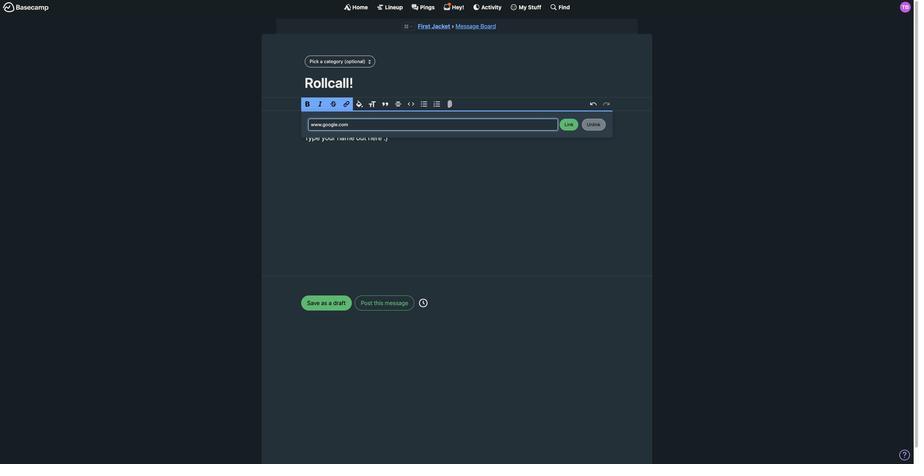 Task type: locate. For each thing, give the bounding box(es) containing it.
a right do at the top of page
[[381, 123, 385, 131]]

save
[[307, 300, 320, 307]]

1 vertical spatial a
[[381, 123, 385, 131]]

draft
[[333, 300, 346, 307]]

URL url field
[[308, 119, 558, 131]]

do
[[372, 123, 380, 131]]

hello everyone! let's do a roll call today! type your name out here :)
[[305, 123, 430, 142]]

pick a category (optional)
[[310, 59, 366, 64]]

(optional)
[[345, 59, 366, 64]]

call
[[398, 123, 409, 131]]

home
[[353, 4, 368, 10]]

0 vertical spatial a
[[320, 59, 323, 64]]

0 horizontal spatial a
[[320, 59, 323, 64]]

post this message
[[361, 300, 408, 307]]

Type a title… text field
[[305, 75, 609, 91]]

a
[[320, 59, 323, 64], [381, 123, 385, 131], [329, 300, 332, 307]]

today!
[[410, 123, 430, 131]]

name
[[337, 133, 355, 142]]

a right pick
[[320, 59, 323, 64]]

hello
[[305, 123, 321, 131]]

message
[[385, 300, 408, 307]]

type
[[305, 133, 320, 142]]

a inside button
[[320, 59, 323, 64]]

› message board
[[452, 23, 496, 29]]

lineup link
[[377, 4, 403, 11]]

everyone!
[[322, 123, 353, 131]]

None button
[[560, 119, 579, 131], [582, 119, 606, 131], [560, 119, 579, 131], [582, 119, 606, 131]]

2 vertical spatial a
[[329, 300, 332, 307]]

let's
[[355, 123, 370, 131]]

save as a draft button
[[301, 296, 352, 311]]

stuff
[[528, 4, 542, 10]]

2 horizontal spatial a
[[381, 123, 385, 131]]

your
[[322, 133, 336, 142]]

home link
[[344, 4, 368, 11]]

first jacket link
[[418, 23, 450, 29]]

a right as
[[329, 300, 332, 307]]

1 horizontal spatial a
[[329, 300, 332, 307]]

schedule this to post later image
[[419, 299, 428, 308]]

first
[[418, 23, 431, 29]]



Task type: describe. For each thing, give the bounding box(es) containing it.
Write away… text field
[[283, 111, 631, 267]]

lineup
[[385, 4, 403, 10]]

my stuff button
[[510, 4, 542, 11]]

switch accounts image
[[3, 2, 49, 13]]

pings
[[420, 4, 435, 10]]

tyler black image
[[900, 2, 911, 13]]

main element
[[0, 0, 914, 14]]

hey!
[[452, 4, 464, 10]]

hey! button
[[444, 3, 464, 11]]

roll
[[387, 123, 396, 131]]

as
[[321, 300, 327, 307]]

a inside hello everyone! let's do a roll call today! type your name out here :)
[[381, 123, 385, 131]]

message
[[456, 23, 479, 29]]

my stuff
[[519, 4, 542, 10]]

find
[[559, 4, 570, 10]]

pick a category (optional) button
[[305, 56, 375, 67]]

post
[[361, 300, 373, 307]]

activity link
[[473, 4, 502, 11]]

first jacket
[[418, 23, 450, 29]]

›
[[452, 23, 454, 29]]

a inside 'button'
[[329, 300, 332, 307]]

find button
[[550, 4, 570, 11]]

pings button
[[412, 4, 435, 11]]

message board link
[[456, 23, 496, 29]]

jacket
[[432, 23, 450, 29]]

my
[[519, 4, 527, 10]]

here
[[368, 133, 382, 142]]

category
[[324, 59, 343, 64]]

save as a draft
[[307, 300, 346, 307]]

post this message button
[[355, 296, 415, 311]]

board
[[481, 23, 496, 29]]

pick
[[310, 59, 319, 64]]

activity
[[482, 4, 502, 10]]

this
[[374, 300, 384, 307]]

:)
[[384, 133, 388, 142]]

out
[[356, 133, 367, 142]]



Task type: vqa. For each thing, say whether or not it's contained in the screenshot.
Type your name out here :)
no



